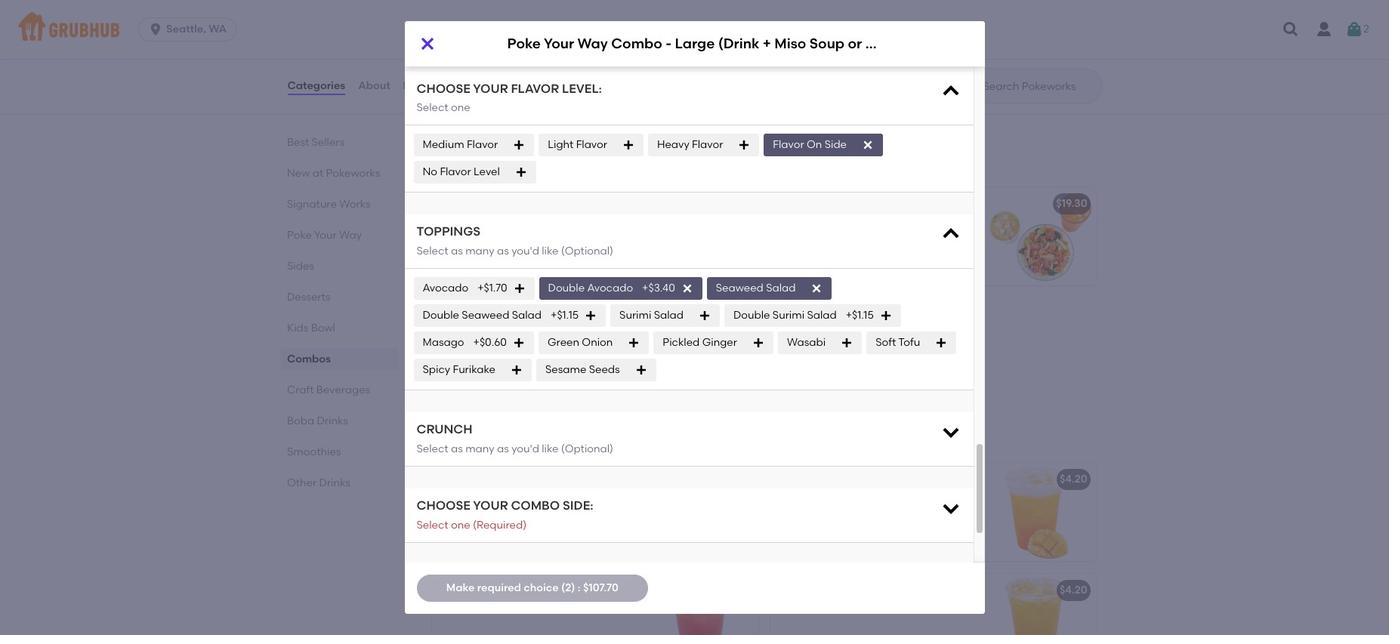 Task type: describe. For each thing, give the bounding box(es) containing it.
with inside chicken or tofu with white rice, sweet corn, mandarin orange, edamame, surimi salad, wonton crisps, and pokeworks classic
[[521, 54, 543, 67]]

green onion
[[548, 336, 613, 349]]

double for double surimi salad
[[734, 309, 770, 322]]

0 vertical spatial large
[[675, 35, 715, 52]]

sweet
[[441, 69, 471, 82]]

edamame,
[[441, 85, 497, 98]]

0 horizontal spatial +
[[634, 308, 641, 321]]

poke your way
[[287, 229, 362, 242]]

main navigation navigation
[[0, 0, 1389, 59]]

combo
[[511, 499, 560, 513]]

1 vertical spatial kettle
[[712, 308, 742, 321]]

1 horizontal spatial craft
[[429, 428, 471, 447]]

0 vertical spatial beverages
[[316, 384, 370, 397]]

sesame seeds
[[545, 363, 620, 376]]

crunch select as many as you'd like (optional)
[[417, 423, 613, 455]]

onion
[[582, 336, 613, 349]]

level:
[[562, 81, 602, 96]]

wa
[[209, 23, 227, 36]]

furikake
[[453, 363, 496, 376]]

flavor on side
[[773, 138, 847, 151]]

$22.65
[[716, 308, 749, 321]]

as down crunch
[[451, 443, 463, 455]]

ginger
[[702, 336, 737, 349]]

1 vertical spatial seaweed
[[462, 309, 509, 322]]

strawberry lemonade button
[[432, 574, 758, 635]]

1 vertical spatial poke your way combo - large (drink + miso soup or kettle chips)
[[441, 308, 779, 321]]

$4.20 for lilikoi lemonade
[[1060, 473, 1087, 486]]

soft
[[876, 336, 896, 349]]

medium
[[423, 138, 464, 151]]

choice inside mix up to 2 proteins with your choice of base, mix-ins, toppings, and flavor.
[[929, 219, 964, 232]]

mango lemonade
[[779, 473, 874, 486]]

orange,
[[555, 69, 595, 82]]

side:
[[563, 499, 593, 513]]

1 vertical spatial craft beverages
[[429, 428, 559, 447]]

corn,
[[473, 69, 499, 82]]

about button
[[357, 59, 391, 113]]

make required choice (2) : $107.70
[[446, 582, 619, 594]]

rice,
[[576, 54, 598, 67]]

$4.20 button
[[770, 574, 1097, 635]]

make
[[446, 582, 475, 594]]

chicken or tofu with white rice, sweet corn, mandarin orange, edamame, surimi salad, wonton crisps, and pokeworks classic
[[441, 54, 605, 113]]

$107.70
[[583, 582, 619, 594]]

$19.30
[[1056, 197, 1087, 210]]

0 horizontal spatial combo
[[520, 308, 558, 321]]

strawberry
[[441, 584, 498, 597]]

2 inside mix up to 2 proteins with your choice of base, mix-ins, toppings, and flavor.
[[828, 219, 834, 232]]

ins, inside three proteins with your choice of mix ins, toppings, and flavor.
[[461, 345, 478, 358]]

surimi salad
[[620, 309, 684, 322]]

select inside 'crunch select as many as you'd like (optional)'
[[417, 443, 448, 455]]

no flavor level
[[423, 166, 500, 179]]

0 vertical spatial classic
[[423, 22, 459, 35]]

mix
[[441, 345, 459, 358]]

sides
[[287, 260, 314, 273]]

1 vertical spatial poke
[[287, 229, 312, 242]]

ins, inside mix up to 2 proteins with your choice of base, mix-ins, toppings, and flavor.
[[845, 234, 862, 247]]

categories button
[[287, 59, 346, 113]]

1 horizontal spatial or
[[699, 308, 709, 321]]

signature works combo (drink + miso soup or kettle chips) image
[[645, 188, 758, 286]]

other drinks
[[287, 477, 350, 490]]

one for choose your combo side:
[[451, 519, 470, 532]]

pokeworks inside chicken or tofu with white rice, sweet corn, mandarin orange, edamame, surimi salad, wonton crisps, and pokeworks classic
[[499, 100, 553, 113]]

masago
[[423, 336, 464, 349]]

salad up three proteins with your choice of mix ins, toppings, and flavor.
[[512, 309, 542, 322]]

svg image inside 2 button
[[1346, 20, 1364, 39]]

+$1.70
[[478, 282, 507, 295]]

choose your combo side: select one (required)
[[417, 499, 593, 532]]

+$3.40
[[642, 282, 675, 295]]

2 button
[[1346, 16, 1370, 43]]

best sellers
[[287, 136, 344, 149]]

2 surimi from the left
[[773, 309, 805, 322]]

your for combo
[[473, 499, 508, 513]]

2 horizontal spatial way
[[578, 35, 608, 52]]

$4.20 for strawberry lemonade
[[1060, 584, 1087, 597]]

spicy furikake
[[423, 363, 496, 376]]

crisps,
[[441, 100, 473, 113]]

1 vertical spatial soup
[[670, 308, 696, 321]]

no for no flavor level
[[423, 166, 437, 179]]

1 vertical spatial combos
[[287, 353, 330, 366]]

choose for choose your flavor level:
[[417, 81, 471, 96]]

0 horizontal spatial your
[[314, 229, 336, 242]]

double for double avocado
[[548, 282, 585, 295]]

1 surimi from the left
[[620, 309, 651, 322]]

about
[[358, 79, 390, 92]]

kids bowl
[[287, 322, 335, 335]]

seeds
[[589, 363, 620, 376]]

wasabi
[[787, 336, 826, 349]]

1 horizontal spatial +
[[745, 33, 752, 46]]

$7.80 +
[[719, 33, 752, 46]]

classic salt
[[423, 22, 482, 35]]

best
[[287, 136, 309, 149]]

1 horizontal spatial soup
[[810, 35, 845, 52]]

(optional) for toppings
[[561, 245, 613, 258]]

mango
[[779, 473, 816, 486]]

flavor for light flavor
[[576, 138, 607, 151]]

level
[[474, 166, 500, 179]]

0 horizontal spatial (drink
[[600, 308, 632, 321]]

strawberry lemonade
[[441, 584, 556, 597]]

new at pokeworks
[[287, 167, 380, 180]]

2 vertical spatial poke
[[441, 308, 466, 321]]

at
[[312, 167, 323, 180]]

double seaweed salad
[[423, 309, 542, 322]]

1 horizontal spatial miso
[[775, 35, 806, 52]]

to
[[815, 219, 825, 232]]

pickled
[[663, 336, 700, 349]]

white
[[545, 54, 573, 67]]

1 vertical spatial way
[[339, 229, 362, 242]]

lemonade for strawberry lemonade
[[501, 584, 556, 597]]

light flavor
[[548, 138, 607, 151]]

0 vertical spatial poke
[[507, 35, 541, 52]]

:
[[578, 582, 581, 594]]

and inside mix up to 2 proteins with your choice of base, mix-ins, toppings, and flavor.
[[915, 234, 935, 247]]

toppings, inside mix up to 2 proteins with your choice of base, mix-ins, toppings, and flavor.
[[864, 234, 912, 247]]

+$1.15 for double seaweed salad
[[551, 309, 579, 322]]

mango lemonade image
[[983, 463, 1097, 561]]

(optional) for crunch
[[561, 443, 613, 455]]

no for no flavor
[[532, 22, 546, 35]]

up
[[799, 219, 812, 232]]

select inside 'choose your combo side: select one (required)'
[[417, 519, 448, 532]]

svg image inside seattle, wa button
[[148, 22, 163, 37]]

select inside choose your flavor level: select one
[[417, 101, 448, 114]]

no flavor
[[532, 22, 580, 35]]

0 vertical spatial chips)
[[909, 35, 954, 52]]

desserts
[[287, 291, 330, 304]]

salad down the +$3.40
[[654, 309, 684, 322]]

lilikoi lemonade
[[441, 473, 528, 486]]

1 horizontal spatial kettle
[[865, 35, 906, 52]]

with inside mix up to 2 proteins with your choice of base, mix-ins, toppings, and flavor.
[[881, 219, 902, 232]]

categories
[[287, 79, 345, 92]]

heavy flavor
[[657, 138, 723, 151]]

1 vertical spatial pokeworks
[[326, 167, 380, 180]]

with inside three proteins with your choice of mix ins, toppings, and flavor.
[[517, 330, 538, 343]]

bowl
[[311, 322, 335, 335]]



Task type: vqa. For each thing, say whether or not it's contained in the screenshot.
20 Add
no



Task type: locate. For each thing, give the bounding box(es) containing it.
2 +$1.15 from the left
[[846, 309, 874, 322]]

your down signature works
[[314, 229, 336, 242]]

1 vertical spatial classic
[[555, 100, 592, 113]]

surimi up wasabi
[[773, 309, 805, 322]]

no
[[532, 22, 546, 35], [423, 166, 437, 179]]

0 vertical spatial (optional)
[[561, 245, 613, 258]]

0 vertical spatial way
[[578, 35, 608, 52]]

double up green
[[548, 282, 585, 295]]

like for toppings
[[542, 245, 559, 258]]

like inside 'crunch select as many as you'd like (optional)'
[[542, 443, 559, 455]]

toppings, inside three proteins with your choice of mix ins, toppings, and flavor.
[[481, 345, 529, 358]]

and inside three proteins with your choice of mix ins, toppings, and flavor.
[[531, 345, 552, 358]]

2 horizontal spatial and
[[915, 234, 935, 247]]

1 horizontal spatial classic
[[555, 100, 592, 113]]

0 vertical spatial choice
[[929, 219, 964, 232]]

0 horizontal spatial ins,
[[461, 345, 478, 358]]

1 avocado from the left
[[423, 282, 469, 295]]

1 horizontal spatial flavor.
[[779, 249, 810, 262]]

lilikoi lemonade image
[[645, 463, 758, 561]]

1 vertical spatial no
[[423, 166, 437, 179]]

1 vertical spatial or
[[485, 54, 496, 67]]

1 horizontal spatial pokeworks
[[499, 100, 553, 113]]

flavor.
[[779, 249, 810, 262], [554, 345, 585, 358]]

large down double avocado
[[568, 308, 598, 321]]

0 horizontal spatial chips)
[[745, 308, 779, 321]]

2 inside button
[[1364, 23, 1370, 35]]

- left "$7.80" on the top
[[666, 35, 672, 52]]

or inside chicken or tofu with white rice, sweet corn, mandarin orange, edamame, surimi salad, wonton crisps, and pokeworks classic
[[485, 54, 496, 67]]

1 vertical spatial proteins
[[473, 330, 514, 343]]

your for flavor
[[473, 81, 508, 96]]

choice inside three proteins with your choice of mix ins, toppings, and flavor.
[[566, 330, 600, 343]]

classic inside chicken or tofu with white rice, sweet corn, mandarin orange, edamame, surimi salad, wonton crisps, and pokeworks classic
[[555, 100, 592, 113]]

kettle
[[865, 35, 906, 52], [712, 308, 742, 321]]

select
[[417, 101, 448, 114], [417, 245, 448, 258], [417, 443, 448, 455], [417, 519, 448, 532]]

2 vertical spatial and
[[531, 345, 552, 358]]

way down works
[[339, 229, 362, 242]]

drinks right the "other"
[[319, 477, 350, 490]]

of inside three proteins with your choice of mix ins, toppings, and flavor.
[[603, 330, 613, 343]]

soft tofu
[[876, 336, 920, 349]]

0 vertical spatial flavor.
[[779, 249, 810, 262]]

three
[[441, 330, 470, 343]]

1 horizontal spatial (drink
[[718, 35, 760, 52]]

kids
[[287, 322, 308, 335]]

as up lilikoi lemonade
[[497, 443, 509, 455]]

flavor right light
[[576, 138, 607, 151]]

0 horizontal spatial toppings,
[[481, 345, 529, 358]]

1 vertical spatial and
[[915, 234, 935, 247]]

like for crunch
[[542, 443, 559, 455]]

like inside toppings select as many as you'd like (optional)
[[542, 245, 559, 258]]

flavor. up sesame
[[554, 345, 585, 358]]

toppings
[[417, 225, 481, 239]]

1 (optional) from the top
[[561, 245, 613, 258]]

combos down medium flavor
[[429, 152, 495, 171]]

proteins down double seaweed salad on the left of the page
[[473, 330, 514, 343]]

or
[[848, 35, 862, 52], [485, 54, 496, 67], [699, 308, 709, 321]]

one inside 'choose your combo side: select one (required)'
[[451, 519, 470, 532]]

combo
[[611, 35, 662, 52], [520, 308, 558, 321]]

0 horizontal spatial avocado
[[423, 282, 469, 295]]

search icon image
[[959, 77, 977, 95]]

1 horizontal spatial surimi
[[773, 309, 805, 322]]

1 one from the top
[[451, 101, 470, 114]]

+$1.15 for double surimi salad
[[846, 309, 874, 322]]

1 horizontal spatial 2
[[1364, 23, 1370, 35]]

0 horizontal spatial large
[[568, 308, 598, 321]]

mix up to 2 proteins with your choice of base, mix-ins, toppings, and flavor.
[[779, 219, 964, 262]]

$7.80
[[719, 33, 745, 46]]

sellers
[[311, 136, 344, 149]]

1 vertical spatial of
[[603, 330, 613, 343]]

flavor for medium flavor
[[467, 138, 498, 151]]

like
[[542, 245, 559, 258], [542, 443, 559, 455]]

flavor right heavy
[[692, 138, 723, 151]]

signature works
[[287, 198, 370, 211]]

select down lilikoi
[[417, 519, 448, 532]]

double down seaweed salad
[[734, 309, 770, 322]]

choose
[[417, 81, 471, 96], [417, 499, 471, 513]]

0 vertical spatial -
[[666, 35, 672, 52]]

0 vertical spatial miso
[[775, 35, 806, 52]]

many inside toppings select as many as you'd like (optional)
[[465, 245, 495, 258]]

works
[[339, 198, 370, 211]]

choose inside choose your flavor level: select one
[[417, 81, 471, 96]]

0 horizontal spatial poke
[[287, 229, 312, 242]]

lemonade for lilikoi lemonade
[[473, 473, 528, 486]]

your down +$1.70
[[468, 308, 491, 321]]

select down crunch
[[417, 443, 448, 455]]

mandarin
[[502, 69, 552, 82]]

0 horizontal spatial miso
[[643, 308, 667, 321]]

ins, up furikake
[[461, 345, 478, 358]]

+$0.60
[[473, 336, 507, 349]]

flavor. inside mix up to 2 proteins with your choice of base, mix-ins, toppings, and flavor.
[[779, 249, 810, 262]]

1 horizontal spatial poke
[[441, 308, 466, 321]]

avocado up double seaweed salad on the left of the page
[[423, 282, 469, 295]]

(drink
[[718, 35, 760, 52], [600, 308, 632, 321]]

1 horizontal spatial craft beverages
[[429, 428, 559, 447]]

pokeworks
[[499, 100, 553, 113], [326, 167, 380, 180]]

1 horizontal spatial your
[[468, 308, 491, 321]]

lemonade
[[473, 473, 528, 486], [818, 473, 874, 486], [501, 584, 556, 597]]

signature
[[287, 198, 336, 211]]

2 vertical spatial or
[[699, 308, 709, 321]]

and inside chicken or tofu with white rice, sweet corn, mandarin orange, edamame, surimi salad, wonton crisps, and pokeworks classic
[[476, 100, 496, 113]]

4 select from the top
[[417, 519, 448, 532]]

0 vertical spatial your
[[473, 81, 508, 96]]

lemonade right mango
[[818, 473, 874, 486]]

3 select from the top
[[417, 443, 448, 455]]

classic down wonton
[[555, 100, 592, 113]]

one
[[451, 101, 470, 114], [451, 519, 470, 532]]

1 horizontal spatial choice
[[566, 330, 600, 343]]

flavor. inside three proteins with your choice of mix ins, toppings, and flavor.
[[554, 345, 585, 358]]

combos down the kids bowl
[[287, 353, 330, 366]]

2 like from the top
[[542, 443, 559, 455]]

1 horizontal spatial of
[[779, 234, 789, 247]]

0 vertical spatial with
[[521, 54, 543, 67]]

beverages up lilikoi lemonade
[[475, 428, 559, 447]]

0 vertical spatial (drink
[[718, 35, 760, 52]]

poke up tofu
[[507, 35, 541, 52]]

you'd inside 'crunch select as many as you'd like (optional)'
[[512, 443, 539, 455]]

1 horizontal spatial beverages
[[475, 428, 559, 447]]

svg image
[[1282, 20, 1300, 39], [1346, 20, 1364, 39], [148, 22, 163, 37], [418, 35, 436, 53], [940, 81, 961, 102], [622, 139, 635, 151], [738, 139, 750, 151], [862, 139, 874, 151], [515, 167, 527, 179], [699, 310, 711, 322], [880, 310, 892, 322], [513, 337, 525, 349], [628, 337, 640, 349], [752, 337, 764, 349], [935, 337, 947, 349], [940, 422, 961, 443]]

1 vertical spatial miso
[[643, 308, 667, 321]]

$4.20 inside $4.20 button
[[1060, 584, 1087, 597]]

1 your from the top
[[473, 81, 508, 96]]

proteins inside three proteins with your choice of mix ins, toppings, and flavor.
[[473, 330, 514, 343]]

1 vertical spatial like
[[542, 443, 559, 455]]

1 vertical spatial (optional)
[[561, 443, 613, 455]]

0 vertical spatial seaweed
[[716, 282, 764, 295]]

drinks for other drinks
[[319, 477, 350, 490]]

0 vertical spatial one
[[451, 101, 470, 114]]

many for toppings
[[465, 245, 495, 258]]

0 vertical spatial ins,
[[845, 234, 862, 247]]

1 horizontal spatial avocado
[[587, 282, 633, 295]]

flavor up level
[[467, 138, 498, 151]]

1 like from the top
[[542, 245, 559, 258]]

2 horizontal spatial +
[[763, 35, 771, 52]]

way
[[578, 35, 608, 52], [339, 229, 362, 242], [494, 308, 517, 321]]

lemonade for mango lemonade
[[818, 473, 874, 486]]

Search Pokeworks search field
[[982, 79, 1097, 94]]

large left "$7.80" on the top
[[675, 35, 715, 52]]

toppings, right the mix-
[[864, 234, 912, 247]]

0 vertical spatial poke your way combo - large (drink + miso soup or kettle chips)
[[507, 35, 954, 52]]

toppings select as many as you'd like (optional)
[[417, 225, 613, 258]]

like up double avocado
[[542, 245, 559, 258]]

many for crunch
[[465, 443, 495, 455]]

1 horizontal spatial combos
[[429, 152, 495, 171]]

heavy
[[657, 138, 690, 151]]

1 choose from the top
[[417, 81, 471, 96]]

kids bowl image
[[645, 23, 758, 121]]

salad up wasabi
[[807, 309, 837, 322]]

flavor
[[549, 22, 580, 35], [467, 138, 498, 151], [576, 138, 607, 151], [692, 138, 723, 151], [773, 138, 804, 151], [440, 166, 471, 179]]

1 vertical spatial (drink
[[600, 308, 632, 321]]

your inside choose your flavor level: select one
[[473, 81, 508, 96]]

0 horizontal spatial +$1.15
[[551, 309, 579, 322]]

spicy
[[423, 363, 450, 376]]

seaweed up +$0.60
[[462, 309, 509, 322]]

0 horizontal spatial soup
[[670, 308, 696, 321]]

1 +$1.15 from the left
[[551, 309, 579, 322]]

1 vertical spatial chips)
[[745, 308, 779, 321]]

select down reviews
[[417, 101, 448, 114]]

0 horizontal spatial beverages
[[316, 384, 370, 397]]

proteins up the mix-
[[836, 219, 878, 232]]

boba
[[287, 415, 314, 428]]

three proteins with your choice of mix ins, toppings, and flavor.
[[441, 330, 613, 358]]

side
[[825, 138, 847, 151]]

2 horizontal spatial poke
[[507, 35, 541, 52]]

miso right $7.80 +
[[775, 35, 806, 52]]

and
[[476, 100, 496, 113], [915, 234, 935, 247], [531, 345, 552, 358]]

craft up boba
[[287, 384, 314, 397]]

0 horizontal spatial double
[[423, 309, 459, 322]]

with up mandarin
[[521, 54, 543, 67]]

2 horizontal spatial your
[[544, 35, 574, 52]]

of inside mix up to 2 proteins with your choice of base, mix-ins, toppings, and flavor.
[[779, 234, 789, 247]]

0 vertical spatial drinks
[[317, 415, 348, 428]]

2 you'd from the top
[[512, 443, 539, 455]]

0 vertical spatial combos
[[429, 152, 495, 171]]

+$1.15 up green
[[551, 309, 579, 322]]

like up combo
[[542, 443, 559, 455]]

chicken
[[441, 54, 483, 67]]

beverages
[[316, 384, 370, 397], [475, 428, 559, 447]]

no down medium
[[423, 166, 437, 179]]

your inside 'choose your combo side: select one (required)'
[[473, 499, 508, 513]]

poke your way combo - large (drink + miso soup or kettle chips) image
[[645, 299, 758, 397]]

1 vertical spatial -
[[561, 308, 565, 321]]

0 vertical spatial or
[[848, 35, 862, 52]]

0 horizontal spatial combos
[[287, 353, 330, 366]]

1 vertical spatial with
[[881, 219, 902, 232]]

1 horizontal spatial seaweed
[[716, 282, 764, 295]]

1 horizontal spatial double
[[548, 282, 585, 295]]

your inside mix up to 2 proteins with your choice of base, mix-ins, toppings, and flavor.
[[905, 219, 927, 232]]

+$1.15 right double surimi salad at right
[[846, 309, 874, 322]]

base,
[[792, 234, 820, 247]]

0 horizontal spatial way
[[339, 229, 362, 242]]

(optional) inside 'crunch select as many as you'd like (optional)'
[[561, 443, 613, 455]]

proteins
[[836, 219, 878, 232], [473, 330, 514, 343]]

$4.20
[[721, 473, 749, 486], [1060, 473, 1087, 486], [1060, 584, 1087, 597]]

0 horizontal spatial seaweed
[[462, 309, 509, 322]]

(optional) inside toppings select as many as you'd like (optional)
[[561, 245, 613, 258]]

green
[[548, 336, 579, 349]]

one down edamame,
[[451, 101, 470, 114]]

0 horizontal spatial -
[[561, 308, 565, 321]]

flavor down medium flavor
[[440, 166, 471, 179]]

1 vertical spatial drinks
[[319, 477, 350, 490]]

0 vertical spatial craft beverages
[[287, 384, 370, 397]]

avocado
[[423, 282, 469, 295], [587, 282, 633, 295]]

1 horizontal spatial and
[[531, 345, 552, 358]]

pokeworks up works
[[326, 167, 380, 180]]

1 horizontal spatial combo
[[611, 35, 662, 52]]

double for double seaweed salad
[[423, 309, 459, 322]]

with left green
[[517, 330, 538, 343]]

2 vertical spatial with
[[517, 330, 538, 343]]

seattle,
[[166, 23, 206, 36]]

(required)
[[473, 519, 527, 532]]

1 vertical spatial 2
[[828, 219, 834, 232]]

2 vertical spatial way
[[494, 308, 517, 321]]

you'd inside toppings select as many as you'd like (optional)
[[512, 245, 539, 258]]

way down +$1.70
[[494, 308, 517, 321]]

on
[[807, 138, 822, 151]]

select inside toppings select as many as you'd like (optional)
[[417, 245, 448, 258]]

2 your from the top
[[473, 499, 508, 513]]

classic left salt
[[423, 22, 459, 35]]

2 (optional) from the top
[[561, 443, 613, 455]]

2 many from the top
[[465, 443, 495, 455]]

of down mix
[[779, 234, 789, 247]]

salt
[[462, 22, 482, 35]]

svg image
[[513, 139, 525, 151], [940, 224, 961, 245], [513, 283, 525, 295], [681, 283, 693, 295], [811, 283, 823, 295], [585, 310, 597, 322], [841, 337, 853, 349], [511, 364, 523, 376], [635, 364, 647, 376], [940, 498, 961, 519]]

you'd for crunch
[[512, 443, 539, 455]]

craft beverages up boba drinks
[[287, 384, 370, 397]]

your
[[905, 219, 927, 232], [541, 330, 563, 343]]

crunch
[[417, 423, 472, 437]]

lilikoi
[[441, 473, 470, 486]]

way up "rice,"
[[578, 35, 608, 52]]

seattle, wa button
[[138, 17, 242, 42]]

new
[[287, 167, 310, 180]]

salad
[[766, 282, 796, 295], [512, 309, 542, 322], [654, 309, 684, 322], [807, 309, 837, 322]]

poke your way combo - large (drink + miso soup or kettle chips)
[[507, 35, 954, 52], [441, 308, 779, 321]]

lemonade left (2)
[[501, 584, 556, 597]]

2 vertical spatial your
[[468, 308, 491, 321]]

reviews
[[403, 79, 445, 92]]

as up +$1.70
[[497, 245, 509, 258]]

other
[[287, 477, 316, 490]]

drinks for boba drinks
[[317, 415, 348, 428]]

seaweed salad
[[716, 282, 796, 295]]

beverages up boba drinks
[[316, 384, 370, 397]]

flavor. down base,
[[779, 249, 810, 262]]

of up the seeds
[[603, 330, 613, 343]]

flavor left on
[[773, 138, 804, 151]]

- up green
[[561, 308, 565, 321]]

with
[[521, 54, 543, 67], [881, 219, 902, 232], [517, 330, 538, 343]]

your inside three proteins with your choice of mix ins, toppings, and flavor.
[[541, 330, 563, 343]]

ins,
[[845, 234, 862, 247], [461, 345, 478, 358]]

1 vertical spatial your
[[473, 499, 508, 513]]

0 horizontal spatial classic
[[423, 22, 459, 35]]

pokeworks down surimi
[[499, 100, 553, 113]]

0 vertical spatial your
[[544, 35, 574, 52]]

craft beverages
[[287, 384, 370, 397], [429, 428, 559, 447]]

(optional) up side:
[[561, 443, 613, 455]]

1 select from the top
[[417, 101, 448, 114]]

choose up 'crisps,'
[[417, 81, 471, 96]]

double
[[548, 282, 585, 295], [423, 309, 459, 322], [734, 309, 770, 322]]

you'd for toppings
[[512, 245, 539, 258]]

2 avocado from the left
[[587, 282, 633, 295]]

lemonade inside button
[[501, 584, 556, 597]]

of
[[779, 234, 789, 247], [603, 330, 613, 343]]

one inside choose your flavor level: select one
[[451, 101, 470, 114]]

poke up three
[[441, 308, 466, 321]]

double avocado
[[548, 282, 633, 295]]

(optional) up double avocado
[[561, 245, 613, 258]]

1 horizontal spatial chips)
[[909, 35, 954, 52]]

tofu
[[898, 336, 920, 349]]

poke your way combo - regular (drink + miso soup or kettle chips) image
[[983, 188, 1097, 286]]

strawberry lemonade image
[[645, 574, 758, 635]]

avocado left the +$3.40
[[587, 282, 633, 295]]

choose inside 'choose your combo side: select one (required)'
[[417, 499, 471, 513]]

your
[[473, 81, 508, 96], [473, 499, 508, 513]]

salad,
[[533, 85, 564, 98]]

lemonade up 'choose your combo side: select one (required)' at the bottom
[[473, 473, 528, 486]]

+
[[745, 33, 752, 46], [763, 35, 771, 52], [634, 308, 641, 321]]

+$1.15
[[551, 309, 579, 322], [846, 309, 874, 322]]

(2)
[[561, 582, 575, 594]]

flavor for no flavor
[[549, 22, 580, 35]]

seaweed up $22.65
[[716, 282, 764, 295]]

double up three
[[423, 309, 459, 322]]

many down toppings at the left
[[465, 245, 495, 258]]

salad up double surimi salad at right
[[766, 282, 796, 295]]

2 select from the top
[[417, 245, 448, 258]]

many up lilikoi lemonade
[[465, 443, 495, 455]]

craft up lilikoi
[[429, 428, 471, 447]]

drinks right boba
[[317, 415, 348, 428]]

one left (required)
[[451, 519, 470, 532]]

your up white
[[544, 35, 574, 52]]

craft beverages up lilikoi lemonade
[[429, 428, 559, 447]]

choose down lilikoi
[[417, 499, 471, 513]]

0 vertical spatial toppings,
[[864, 234, 912, 247]]

2 one from the top
[[451, 519, 470, 532]]

toppings, up furikake
[[481, 345, 529, 358]]

with right to at right
[[881, 219, 902, 232]]

ins, right base,
[[845, 234, 862, 247]]

poke up sides
[[287, 229, 312, 242]]

1 vertical spatial large
[[568, 308, 598, 321]]

reviews button
[[402, 59, 446, 113]]

select down toppings at the left
[[417, 245, 448, 258]]

wonton
[[567, 85, 605, 98]]

many inside 'crunch select as many as you'd like (optional)'
[[465, 443, 495, 455]]

tofu
[[498, 54, 519, 67]]

proteins inside mix up to 2 proteins with your choice of base, mix-ins, toppings, and flavor.
[[836, 219, 878, 232]]

flavor up white
[[549, 22, 580, 35]]

0 vertical spatial craft
[[287, 384, 314, 397]]

1 horizontal spatial large
[[675, 35, 715, 52]]

1 horizontal spatial way
[[494, 308, 517, 321]]

1 vertical spatial craft
[[429, 428, 471, 447]]

medium flavor
[[423, 138, 498, 151]]

flavor for heavy flavor
[[692, 138, 723, 151]]

no up white
[[532, 22, 546, 35]]

1 you'd from the top
[[512, 245, 539, 258]]

flavor for no flavor level
[[440, 166, 471, 179]]

miso down the +$3.40
[[643, 308, 667, 321]]

one for choose your flavor level:
[[451, 101, 470, 114]]

0 horizontal spatial pokeworks
[[326, 167, 380, 180]]

seaweed
[[716, 282, 764, 295], [462, 309, 509, 322]]

2 choose from the top
[[417, 499, 471, 513]]

choose for choose your combo side:
[[417, 499, 471, 513]]

surimi
[[620, 309, 651, 322], [773, 309, 805, 322]]

surimi down the +$3.40
[[620, 309, 651, 322]]

1 vertical spatial ins,
[[461, 345, 478, 358]]

2 vertical spatial choice
[[524, 582, 559, 594]]

1 many from the top
[[465, 245, 495, 258]]

craft
[[287, 384, 314, 397], [429, 428, 471, 447]]

double surimi salad
[[734, 309, 837, 322]]

soup
[[810, 35, 845, 52], [670, 308, 696, 321]]

0 horizontal spatial of
[[603, 330, 613, 343]]

lilikoi green tea image
[[983, 574, 1097, 635]]

sesame
[[545, 363, 586, 376]]

as down toppings at the left
[[451, 245, 463, 258]]



